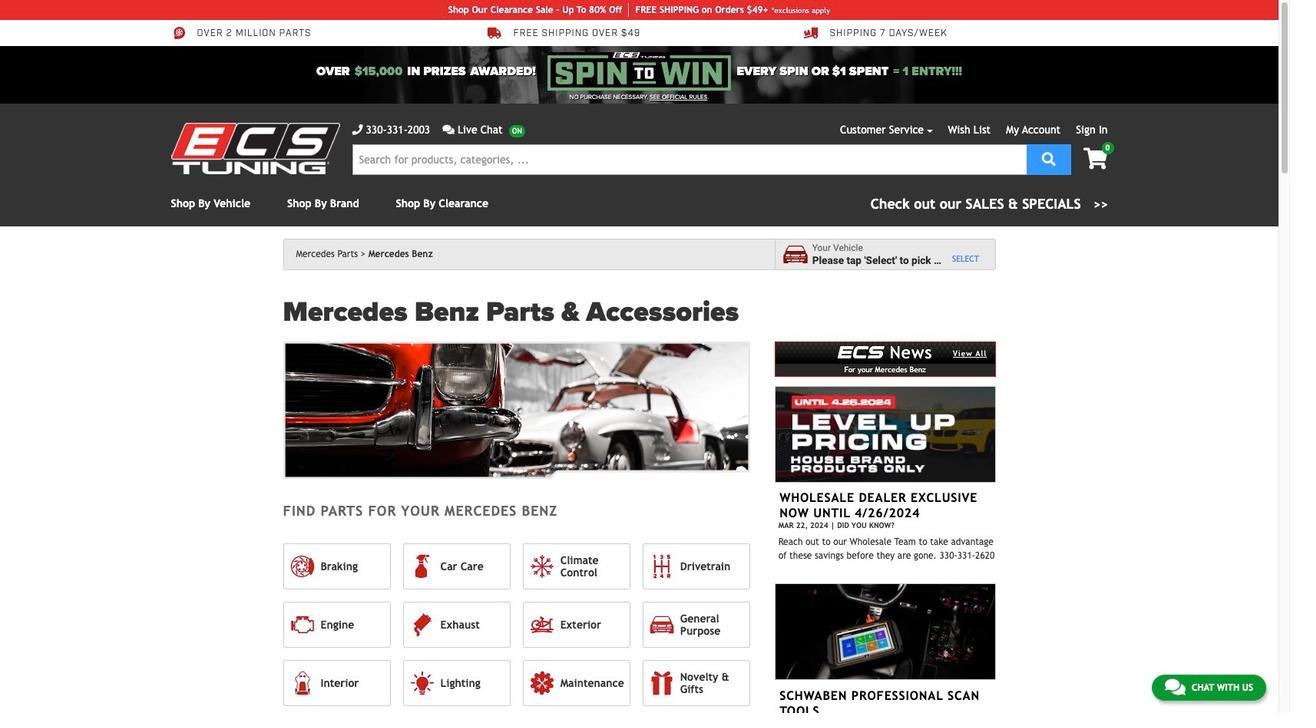 Task type: locate. For each thing, give the bounding box(es) containing it.
0 vertical spatial comments image
[[443, 124, 455, 135]]

Search text field
[[352, 144, 1027, 175]]

ecs tuning 'spin to win' contest logo image
[[548, 52, 731, 91]]

mercedes benz banner image image
[[283, 342, 750, 479]]

1 horizontal spatial comments image
[[1165, 678, 1186, 697]]

comments image
[[443, 124, 455, 135], [1165, 678, 1186, 697]]

search image
[[1042, 152, 1056, 166]]

1 vertical spatial comments image
[[1165, 678, 1186, 697]]



Task type: describe. For each thing, give the bounding box(es) containing it.
wholesale dealer exclusive now until 4/26/2024 image
[[775, 386, 996, 483]]

0 horizontal spatial comments image
[[443, 124, 455, 135]]

phone image
[[352, 124, 363, 135]]

schwaben professional scan tools image
[[775, 584, 996, 681]]

ecs tuning image
[[171, 123, 340, 174]]



Task type: vqa. For each thing, say whether or not it's contained in the screenshot.
ECS Tuning 'Spin to Win' contest logo on the top
yes



